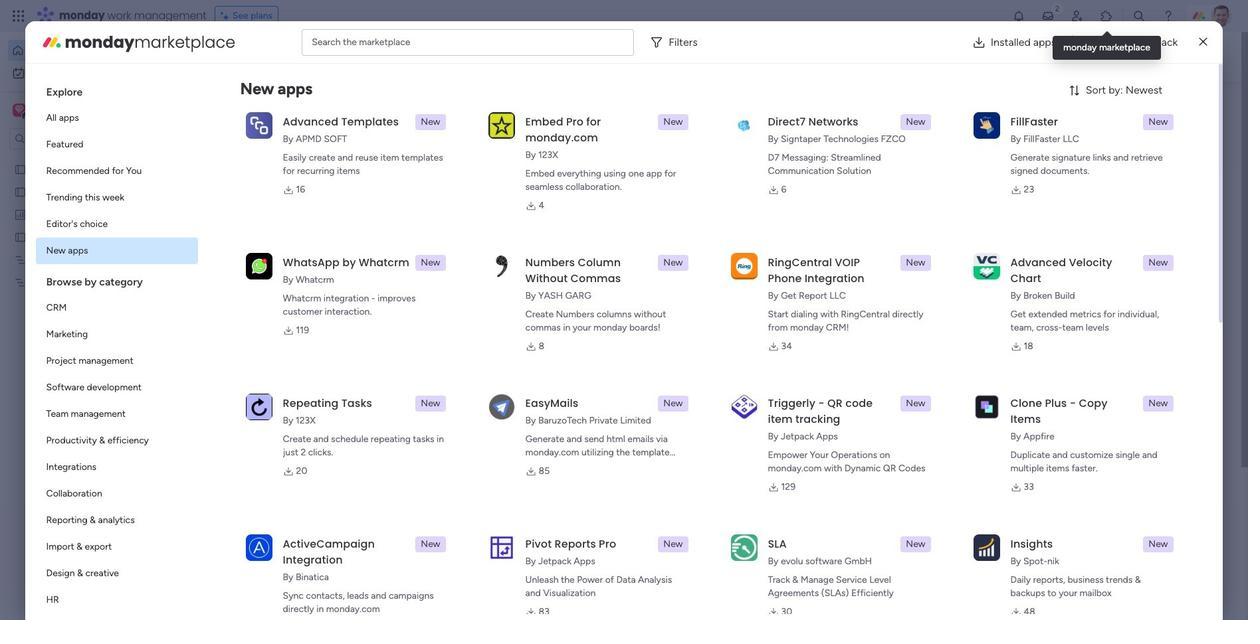 Task type: locate. For each thing, give the bounding box(es) containing it.
0 horizontal spatial add to favorites image
[[686, 243, 699, 256]]

v2 bolt switch image
[[1104, 50, 1111, 64]]

check circle image
[[1009, 142, 1018, 152]]

app logo image
[[246, 112, 272, 139], [488, 112, 515, 139], [731, 112, 758, 139], [974, 112, 1000, 139], [246, 253, 272, 280], [488, 253, 515, 280], [731, 253, 758, 280], [974, 253, 1000, 280], [246, 394, 272, 421], [488, 394, 515, 421], [731, 394, 758, 421], [974, 394, 1000, 421], [246, 535, 272, 562], [488, 535, 515, 562], [731, 535, 758, 562], [974, 535, 1000, 562]]

0 vertical spatial circle o image
[[1009, 159, 1018, 169]]

2 add to favorites image from the left
[[921, 243, 934, 256]]

1 vertical spatial public dashboard image
[[731, 243, 746, 257]]

1 horizontal spatial public dashboard image
[[731, 243, 746, 257]]

0 horizontal spatial dapulse x slim image
[[1169, 96, 1185, 112]]

heading
[[36, 74, 198, 105], [36, 265, 198, 295]]

0 vertical spatial dapulse x slim image
[[1200, 34, 1208, 50]]

Search in workspace field
[[28, 131, 111, 147]]

help center element
[[989, 548, 1189, 601]]

0 vertical spatial terry turtle image
[[277, 546, 303, 573]]

1 horizontal spatial add to favorites image
[[921, 243, 934, 256]]

invite members image
[[1071, 9, 1084, 23]]

public board image
[[14, 163, 27, 176], [14, 185, 27, 198], [262, 243, 277, 257], [497, 243, 511, 257], [262, 406, 277, 420]]

1 vertical spatial terry turtle image
[[277, 595, 303, 621]]

component image
[[262, 264, 274, 276], [731, 264, 743, 276]]

terry turtle image
[[277, 546, 303, 573], [277, 595, 303, 621]]

workspace image
[[15, 103, 24, 118]]

add to favorites image
[[686, 243, 699, 256], [921, 243, 934, 256]]

0 horizontal spatial component image
[[262, 264, 274, 276]]

templates image image
[[1001, 267, 1177, 359]]

0 vertical spatial public dashboard image
[[14, 208, 27, 221]]

1 vertical spatial circle o image
[[1009, 176, 1018, 186]]

1 horizontal spatial dapulse x slim image
[[1200, 34, 1208, 50]]

1 terry turtle image from the top
[[277, 546, 303, 573]]

option
[[8, 40, 162, 61], [8, 62, 162, 84], [36, 105, 198, 132], [36, 132, 198, 158], [0, 157, 170, 160], [36, 158, 198, 185], [36, 185, 198, 211], [36, 211, 198, 238], [36, 238, 198, 265], [36, 295, 198, 322], [36, 322, 198, 348], [36, 348, 198, 375], [36, 375, 198, 402], [36, 402, 198, 428], [36, 428, 198, 455], [36, 455, 198, 481], [36, 481, 198, 508], [36, 508, 198, 534], [36, 534, 198, 561], [36, 561, 198, 588], [36, 588, 198, 614]]

circle o image up circle o icon
[[1009, 176, 1018, 186]]

update feed image
[[1042, 9, 1055, 23]]

0 horizontal spatial public dashboard image
[[14, 208, 27, 221]]

1 heading from the top
[[36, 74, 198, 105]]

dapulse x slim image
[[1200, 34, 1208, 50], [1169, 96, 1185, 112]]

workspace selection element
[[13, 102, 111, 120]]

1 circle o image from the top
[[1009, 159, 1018, 169]]

1 vertical spatial dapulse x slim image
[[1169, 96, 1185, 112]]

circle o image down check circle image
[[1009, 159, 1018, 169]]

terry turtle image
[[1211, 5, 1232, 27]]

close recently visited image
[[245, 108, 261, 124]]

public dashboard image
[[14, 208, 27, 221], [731, 243, 746, 257]]

1 vertical spatial heading
[[36, 265, 198, 295]]

1 horizontal spatial component image
[[731, 264, 743, 276]]

2 component image from the left
[[731, 264, 743, 276]]

monday marketplace image
[[1100, 9, 1113, 23]]

0 vertical spatial heading
[[36, 74, 198, 105]]

check circle image
[[1009, 125, 1018, 135]]

circle o image
[[1009, 159, 1018, 169], [1009, 176, 1018, 186]]

list box
[[36, 74, 198, 621], [0, 155, 170, 473]]



Task type: vqa. For each thing, say whether or not it's contained in the screenshot.
the bottom Write
no



Task type: describe. For each thing, give the bounding box(es) containing it.
2 heading from the top
[[36, 265, 198, 295]]

see plans image
[[221, 9, 232, 23]]

help image
[[1162, 9, 1175, 23]]

workspace image
[[13, 103, 26, 118]]

circle o image
[[1009, 193, 1018, 203]]

2 circle o image from the top
[[1009, 176, 1018, 186]]

1 add to favorites image from the left
[[686, 243, 699, 256]]

monday marketplace image
[[41, 32, 62, 53]]

search everything image
[[1133, 9, 1146, 23]]

quick search results list box
[[245, 124, 957, 463]]

public dashboard image inside quick search results list box
[[731, 243, 746, 257]]

public board image
[[14, 231, 27, 243]]

2 terry turtle image from the top
[[277, 595, 303, 621]]

notifications image
[[1012, 9, 1026, 23]]

select product image
[[12, 9, 25, 23]]

component image
[[497, 264, 509, 276]]

v2 user feedback image
[[1000, 49, 1010, 64]]

2 image
[[1052, 1, 1064, 16]]

1 component image from the left
[[262, 264, 274, 276]]



